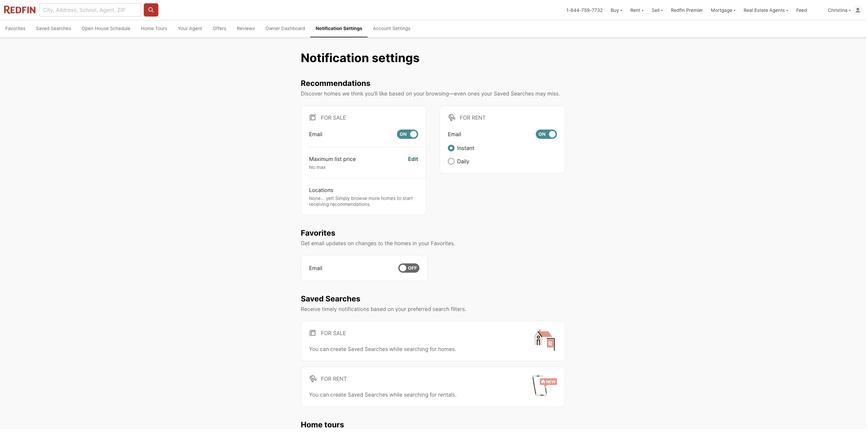 Task type: describe. For each thing, give the bounding box(es) containing it.
based inside saved searches receive timely notifications based on your preferred search filters.
[[371, 306, 386, 312]]

saved searches receive timely notifications based on your preferred search filters.
[[301, 294, 467, 312]]

sell
[[652, 7, 660, 13]]

favorites for favorites get email updates on changes to the homes in your favorites.
[[301, 229, 335, 238]]

your inside saved searches receive timely notifications based on your preferred search filters.
[[395, 306, 407, 312]]

mortgage
[[711, 7, 733, 13]]

preferred
[[408, 306, 431, 312]]

real estate agents ▾ button
[[740, 0, 793, 20]]

you'll
[[365, 90, 378, 97]]

your agent
[[178, 25, 202, 31]]

rent ▾
[[631, 7, 644, 13]]

searching for homes
[[404, 346, 428, 352]]

yet!
[[326, 196, 334, 201]]

7732
[[592, 7, 603, 13]]

on inside recommendations discover homes we think you'll like based on your browsing—even ones your saved searches may miss.
[[406, 90, 412, 97]]

while for rentals
[[390, 391, 403, 398]]

1 vertical spatial for rent
[[321, 376, 347, 382]]

premier
[[687, 7, 703, 13]]

browse
[[351, 196, 367, 201]]

account settings
[[373, 25, 411, 31]]

favorites.
[[431, 240, 455, 247]]

you for you can create saved searches while searching for rentals .
[[309, 391, 319, 398]]

notifications
[[339, 306, 369, 312]]

edit button
[[408, 155, 418, 170]]

owner dashboard link
[[260, 20, 311, 37]]

agents
[[770, 7, 785, 13]]

email for for sale
[[309, 131, 322, 137]]

notification for notification settings
[[316, 25, 342, 31]]

receiving
[[309, 201, 329, 207]]

. for homes
[[455, 346, 457, 352]]

we
[[342, 90, 350, 97]]

notification settings link
[[311, 20, 368, 37]]

no
[[309, 164, 315, 170]]

list
[[335, 156, 342, 162]]

browsing—even
[[426, 90, 466, 97]]

owner dashboard
[[266, 25, 305, 31]]

while for homes
[[390, 346, 403, 352]]

your right 'ones'
[[481, 90, 492, 97]]

miss.
[[548, 90, 560, 97]]

reviews link
[[232, 20, 260, 37]]

favorites link
[[0, 20, 31, 37]]

on for sale
[[400, 131, 407, 137]]

redfin premier
[[671, 7, 703, 13]]

email down email on the left of page
[[309, 265, 322, 272]]

for for homes
[[430, 346, 437, 352]]

open
[[82, 25, 93, 31]]

in
[[413, 240, 417, 247]]

real estate agents ▾ link
[[744, 0, 789, 20]]

can for for rent
[[320, 391, 329, 398]]

like
[[379, 90, 388, 97]]

5 ▾ from the left
[[787, 7, 789, 13]]

ones
[[468, 90, 480, 97]]

based inside recommendations discover homes we think you'll like based on your browsing—even ones your saved searches may miss.
[[389, 90, 404, 97]]

get
[[301, 240, 310, 247]]

account
[[373, 25, 391, 31]]

recommendations discover homes we think you'll like based on your browsing—even ones your saved searches may miss.
[[301, 79, 560, 97]]

▾ for christina ▾
[[849, 7, 851, 13]]

homes inside locations none... yet! simply browse more homes to start receiving recommendations.
[[381, 196, 396, 201]]

sell ▾ button
[[648, 0, 667, 20]]

may
[[536, 90, 546, 97]]

locations none... yet! simply browse more homes to start receiving recommendations.
[[309, 187, 413, 207]]

favorites for favorites
[[5, 25, 25, 31]]

buy ▾
[[611, 7, 623, 13]]

favorites get email updates on changes to the homes in your favorites.
[[301, 229, 455, 247]]

your left browsing—even
[[414, 90, 425, 97]]

none...
[[309, 196, 325, 201]]

rentals
[[438, 391, 455, 398]]

start
[[403, 196, 413, 201]]

2 sale from the top
[[333, 330, 346, 337]]

owner
[[266, 25, 280, 31]]

▾ for buy ▾
[[621, 7, 623, 13]]

▾ for sell ▾
[[661, 7, 663, 13]]

homes inside favorites get email updates on changes to the homes in your favorites.
[[394, 240, 411, 247]]

instant
[[457, 145, 475, 151]]

maximum list price no max
[[309, 156, 356, 170]]

edit
[[408, 156, 418, 162]]

feed button
[[793, 0, 824, 20]]

rent ▾ button
[[627, 0, 648, 20]]

on inside favorites get email updates on changes to the homes in your favorites.
[[348, 240, 354, 247]]

saved inside recommendations discover homes we think you'll like based on your browsing—even ones your saved searches may miss.
[[494, 90, 509, 97]]

off
[[408, 265, 417, 271]]

discover
[[301, 90, 323, 97]]

1-844-759-7732
[[567, 7, 603, 13]]

rent
[[631, 7, 641, 13]]

sell ▾
[[652, 7, 663, 13]]

christina
[[828, 7, 848, 13]]

844-
[[571, 7, 582, 13]]

redfin premier button
[[667, 0, 707, 20]]

▾ for mortgage ▾
[[734, 7, 736, 13]]

real
[[744, 7, 753, 13]]

you can create saved searches while searching for homes .
[[309, 346, 457, 352]]

notification for notification settings
[[301, 51, 369, 65]]

saved inside saved searches receive timely notifications based on your preferred search filters.
[[301, 294, 324, 304]]

you can create saved searches while searching for rentals .
[[309, 391, 457, 398]]

daily
[[457, 158, 470, 165]]

on for rent
[[539, 131, 546, 137]]

sell ▾ button
[[652, 0, 663, 20]]

saved searches link
[[31, 20, 76, 37]]

Instant radio
[[448, 145, 455, 151]]

home tours link
[[136, 20, 173, 37]]

submit search image
[[148, 7, 154, 13]]



Task type: locate. For each thing, give the bounding box(es) containing it.
▾ right the buy
[[621, 7, 623, 13]]

1 vertical spatial favorites
[[301, 229, 335, 238]]

0 vertical spatial favorites
[[5, 25, 25, 31]]

your right in
[[419, 240, 430, 247]]

1 ▾ from the left
[[621, 7, 623, 13]]

1 can from the top
[[320, 346, 329, 352]]

filters.
[[451, 306, 467, 312]]

3 ▾ from the left
[[661, 7, 663, 13]]

open house schedule link
[[76, 20, 136, 37]]

1 vertical spatial you
[[309, 391, 319, 398]]

redfin
[[671, 7, 685, 13]]

0 horizontal spatial based
[[371, 306, 386, 312]]

buy ▾ button
[[607, 0, 627, 20]]

timely
[[322, 306, 337, 312]]

reviews
[[237, 25, 255, 31]]

on left preferred
[[388, 306, 394, 312]]

0 vertical spatial for
[[430, 346, 437, 352]]

mortgage ▾ button
[[707, 0, 740, 20]]

2 can from the top
[[320, 391, 329, 398]]

1 while from the top
[[390, 346, 403, 352]]

your inside favorites get email updates on changes to the homes in your favorites.
[[419, 240, 430, 247]]

email for for rent
[[448, 131, 461, 137]]

1 vertical spatial notification
[[301, 51, 369, 65]]

sale down timely
[[333, 330, 346, 337]]

more
[[369, 196, 380, 201]]

searching
[[404, 346, 428, 352], [404, 391, 428, 398]]

1 you from the top
[[309, 346, 319, 352]]

based
[[389, 90, 404, 97], [371, 306, 386, 312]]

settings for account settings
[[393, 25, 411, 31]]

1 horizontal spatial favorites
[[301, 229, 335, 238]]

to inside favorites get email updates on changes to the homes in your favorites.
[[378, 240, 383, 247]]

recommendations.
[[330, 201, 371, 207]]

1 searching from the top
[[404, 346, 428, 352]]

settings right account
[[393, 25, 411, 31]]

home tours
[[141, 25, 167, 31]]

1 for from the top
[[430, 346, 437, 352]]

0 vertical spatial for rent
[[460, 114, 486, 121]]

0 horizontal spatial favorites
[[5, 25, 25, 31]]

1 vertical spatial on
[[348, 240, 354, 247]]

1 horizontal spatial settings
[[393, 25, 411, 31]]

email up instant 'option'
[[448, 131, 461, 137]]

your
[[178, 25, 188, 31]]

▾ right mortgage
[[734, 7, 736, 13]]

1 horizontal spatial rent
[[472, 114, 486, 121]]

1 vertical spatial while
[[390, 391, 403, 398]]

dashboard
[[281, 25, 305, 31]]

1 . from the top
[[455, 346, 457, 352]]

0 horizontal spatial rent
[[333, 376, 347, 382]]

you for you can create saved searches while searching for homes .
[[309, 346, 319, 352]]

1 vertical spatial based
[[371, 306, 386, 312]]

searching for rentals
[[404, 391, 428, 398]]

notification settings
[[316, 25, 362, 31]]

updates
[[326, 240, 346, 247]]

Daily radio
[[448, 158, 455, 165]]

4 ▾ from the left
[[734, 7, 736, 13]]

1 on from the left
[[400, 131, 407, 137]]

settings
[[372, 51, 420, 65]]

1 vertical spatial can
[[320, 391, 329, 398]]

1 horizontal spatial for rent
[[460, 114, 486, 121]]

. for rentals
[[455, 391, 457, 398]]

email
[[311, 240, 325, 247]]

1 vertical spatial to
[[378, 240, 383, 247]]

0 vertical spatial .
[[455, 346, 457, 352]]

recommendations
[[301, 79, 371, 88]]

based right the like
[[389, 90, 404, 97]]

1 horizontal spatial on
[[388, 306, 394, 312]]

0 vertical spatial you
[[309, 346, 319, 352]]

price
[[343, 156, 356, 162]]

notification
[[316, 25, 342, 31], [301, 51, 369, 65]]

2 create from the top
[[331, 391, 346, 398]]

mortgage ▾ button
[[711, 0, 736, 20]]

0 vertical spatial for sale
[[321, 114, 346, 121]]

▾ right 'sell'
[[661, 7, 663, 13]]

open house schedule
[[82, 25, 130, 31]]

▾
[[621, 7, 623, 13], [642, 7, 644, 13], [661, 7, 663, 13], [734, 7, 736, 13], [787, 7, 789, 13], [849, 7, 851, 13]]

offers link
[[208, 20, 232, 37]]

feed
[[797, 7, 807, 13]]

1 vertical spatial create
[[331, 391, 346, 398]]

0 vertical spatial create
[[331, 346, 346, 352]]

create for rent
[[331, 391, 346, 398]]

0 vertical spatial searching
[[404, 346, 428, 352]]

the
[[385, 240, 393, 247]]

changes
[[356, 240, 377, 247]]

homes inside recommendations discover homes we think you'll like based on your browsing—even ones your saved searches may miss.
[[324, 90, 341, 97]]

to left start
[[397, 196, 401, 201]]

offers
[[213, 25, 226, 31]]

2 while from the top
[[390, 391, 403, 398]]

2 searching from the top
[[404, 391, 428, 398]]

▾ right agents
[[787, 7, 789, 13]]

1 vertical spatial for
[[430, 391, 437, 398]]

6 ▾ from the left
[[849, 7, 851, 13]]

buy ▾ button
[[611, 0, 623, 20]]

for sale down timely
[[321, 330, 346, 337]]

▾ for rent ▾
[[642, 7, 644, 13]]

home
[[141, 25, 154, 31]]

your
[[414, 90, 425, 97], [481, 90, 492, 97], [419, 240, 430, 247], [395, 306, 407, 312]]

based right notifications
[[371, 306, 386, 312]]

2 . from the top
[[455, 391, 457, 398]]

schedule
[[110, 25, 130, 31]]

favorites inside the favorites link
[[5, 25, 25, 31]]

1 create from the top
[[331, 346, 346, 352]]

1 vertical spatial searching
[[404, 391, 428, 398]]

your left preferred
[[395, 306, 407, 312]]

1 horizontal spatial based
[[389, 90, 404, 97]]

for
[[430, 346, 437, 352], [430, 391, 437, 398]]

to inside locations none... yet! simply browse more homes to start receiving recommendations.
[[397, 196, 401, 201]]

can for for sale
[[320, 346, 329, 352]]

searches inside saved searches receive timely notifications based on your preferred search filters.
[[326, 294, 361, 304]]

saved searches
[[36, 25, 71, 31]]

to left the
[[378, 240, 383, 247]]

2 for from the top
[[430, 391, 437, 398]]

account settings link
[[368, 20, 416, 37]]

1 vertical spatial for sale
[[321, 330, 346, 337]]

2 you from the top
[[309, 391, 319, 398]]

favorites inside favorites get email updates on changes to the homes in your favorites.
[[301, 229, 335, 238]]

simply
[[335, 196, 350, 201]]

searches
[[51, 25, 71, 31], [511, 90, 534, 97], [326, 294, 361, 304], [365, 346, 388, 352], [365, 391, 388, 398]]

1 for sale from the top
[[321, 114, 346, 121]]

1-844-759-7732 link
[[567, 7, 603, 13]]

your agent link
[[173, 20, 208, 37]]

▾ right rent
[[642, 7, 644, 13]]

0 vertical spatial can
[[320, 346, 329, 352]]

2 vertical spatial on
[[388, 306, 394, 312]]

0 horizontal spatial to
[[378, 240, 383, 247]]

2 settings from the left
[[393, 25, 411, 31]]

1 sale from the top
[[333, 114, 346, 121]]

agent
[[189, 25, 202, 31]]

2 ▾ from the left
[[642, 7, 644, 13]]

1 vertical spatial rent
[[333, 376, 347, 382]]

0 horizontal spatial settings
[[343, 25, 362, 31]]

for sale down 'we'
[[321, 114, 346, 121]]

1 vertical spatial .
[[455, 391, 457, 398]]

searches inside recommendations discover homes we think you'll like based on your browsing—even ones your saved searches may miss.
[[511, 90, 534, 97]]

max
[[317, 164, 326, 170]]

on right updates
[[348, 240, 354, 247]]

City, Address, School, Agent, ZIP search field
[[39, 3, 141, 17]]

2 on from the left
[[539, 131, 546, 137]]

can
[[320, 346, 329, 352], [320, 391, 329, 398]]

1 vertical spatial sale
[[333, 330, 346, 337]]

search
[[433, 306, 450, 312]]

rent ▾ button
[[631, 0, 644, 20]]

1 horizontal spatial to
[[397, 196, 401, 201]]

for rent
[[460, 114, 486, 121], [321, 376, 347, 382]]

1 horizontal spatial on
[[539, 131, 546, 137]]

christina ▾
[[828, 7, 851, 13]]

for for rentals
[[430, 391, 437, 398]]

0 vertical spatial notification
[[316, 25, 342, 31]]

locations
[[309, 187, 333, 194]]

sale down 'we'
[[333, 114, 346, 121]]

tours
[[155, 25, 167, 31]]

favorites
[[5, 25, 25, 31], [301, 229, 335, 238]]

house
[[95, 25, 109, 31]]

.
[[455, 346, 457, 352], [455, 391, 457, 398]]

settings left account
[[343, 25, 362, 31]]

email up maximum
[[309, 131, 322, 137]]

0 vertical spatial based
[[389, 90, 404, 97]]

rent
[[472, 114, 486, 121], [333, 376, 347, 382]]

0 horizontal spatial on
[[400, 131, 407, 137]]

▾ right christina
[[849, 7, 851, 13]]

2 for sale from the top
[[321, 330, 346, 337]]

create for sale
[[331, 346, 346, 352]]

2 horizontal spatial on
[[406, 90, 412, 97]]

for sale
[[321, 114, 346, 121], [321, 330, 346, 337]]

receive
[[301, 306, 321, 312]]

0 vertical spatial while
[[390, 346, 403, 352]]

0 vertical spatial on
[[406, 90, 412, 97]]

notification settings
[[301, 51, 420, 65]]

0 horizontal spatial on
[[348, 240, 354, 247]]

0 vertical spatial to
[[397, 196, 401, 201]]

1 settings from the left
[[343, 25, 362, 31]]

think
[[351, 90, 363, 97]]

759-
[[582, 7, 592, 13]]

sale
[[333, 114, 346, 121], [333, 330, 346, 337]]

0 vertical spatial rent
[[472, 114, 486, 121]]

maximum
[[309, 156, 333, 162]]

create
[[331, 346, 346, 352], [331, 391, 346, 398]]

None checkbox
[[397, 130, 418, 139], [398, 264, 420, 273], [397, 130, 418, 139], [398, 264, 420, 273]]

settings
[[343, 25, 362, 31], [393, 25, 411, 31]]

settings for notification settings
[[343, 25, 362, 31]]

on right the like
[[406, 90, 412, 97]]

0 vertical spatial sale
[[333, 114, 346, 121]]

on inside saved searches receive timely notifications based on your preferred search filters.
[[388, 306, 394, 312]]

None checkbox
[[536, 130, 557, 139]]

0 horizontal spatial for rent
[[321, 376, 347, 382]]

estate
[[755, 7, 768, 13]]



Task type: vqa. For each thing, say whether or not it's contained in the screenshot.
Favorites inside Favorites Get Email Updates On Changes To The Homes In Your Favorites.
yes



